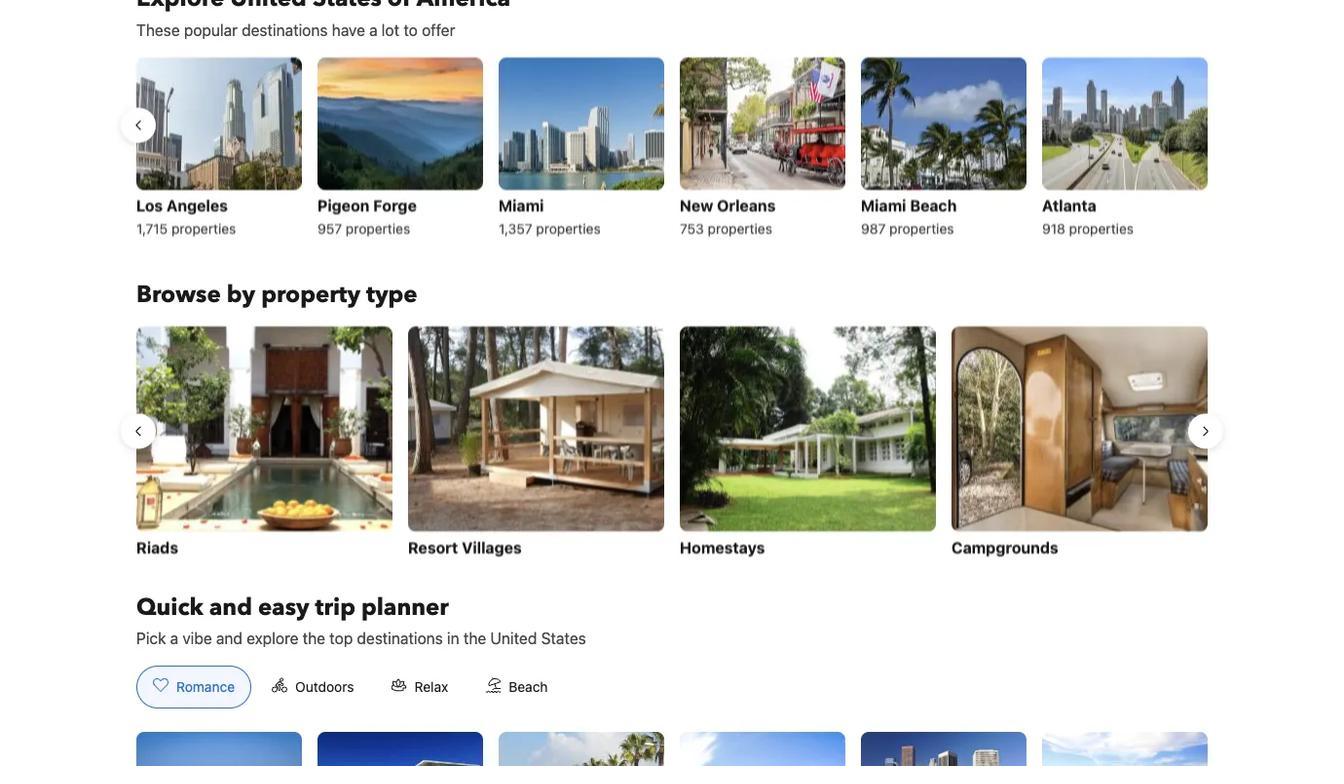 Task type: locate. For each thing, give the bounding box(es) containing it.
0 horizontal spatial a
[[170, 629, 179, 647]]

outdoors
[[295, 679, 354, 695]]

0 vertical spatial destinations
[[242, 20, 328, 39]]

miami inside miami 1,357 properties
[[499, 196, 544, 214]]

orleans
[[717, 196, 776, 214]]

1 vertical spatial and
[[216, 629, 243, 647]]

0 vertical spatial region
[[121, 49, 1224, 248]]

1 region from the top
[[121, 49, 1224, 248]]

properties inside new orleans 753 properties
[[708, 220, 773, 236]]

1 horizontal spatial a
[[369, 20, 378, 39]]

properties down the atlanta
[[1070, 220, 1134, 236]]

atlanta 918 properties
[[1043, 196, 1134, 236]]

beach
[[911, 196, 957, 214], [509, 679, 548, 695]]

957
[[318, 220, 342, 236]]

offer
[[422, 20, 455, 39]]

a left lot
[[369, 20, 378, 39]]

campgrounds
[[952, 537, 1059, 556]]

miami beach 987 properties
[[862, 196, 957, 236]]

properties inside the miami beach 987 properties
[[890, 220, 955, 236]]

angeles
[[167, 196, 228, 214]]

miami
[[499, 196, 544, 214], [862, 196, 907, 214]]

easy
[[258, 591, 310, 623]]

planner
[[361, 591, 449, 623]]

1 horizontal spatial beach
[[911, 196, 957, 214]]

destinations left have
[[242, 20, 328, 39]]

destinations down planner
[[357, 629, 443, 647]]

the
[[303, 629, 326, 647], [464, 629, 487, 647]]

properties inside the pigeon forge 957 properties
[[346, 220, 410, 236]]

properties inside miami 1,357 properties
[[536, 220, 601, 236]]

relax
[[415, 679, 449, 695]]

0 horizontal spatial miami
[[499, 196, 544, 214]]

2 miami from the left
[[862, 196, 907, 214]]

1 vertical spatial a
[[170, 629, 179, 647]]

have
[[332, 20, 365, 39]]

1 vertical spatial beach
[[509, 679, 548, 695]]

region
[[121, 49, 1224, 248], [121, 318, 1224, 568]]

2 properties from the left
[[346, 220, 410, 236]]

987
[[862, 220, 886, 236]]

new orleans 753 properties
[[680, 196, 776, 236]]

a
[[369, 20, 378, 39], [170, 629, 179, 647]]

4 properties from the left
[[708, 220, 773, 236]]

1 properties from the left
[[172, 220, 236, 236]]

properties down angeles at the top left of page
[[172, 220, 236, 236]]

2 region from the top
[[121, 318, 1224, 568]]

these popular destinations have a lot to offer
[[136, 20, 455, 39]]

tab list
[[121, 666, 580, 709]]

0 horizontal spatial beach
[[509, 679, 548, 695]]

destinations
[[242, 20, 328, 39], [357, 629, 443, 647]]

and
[[209, 591, 252, 623], [216, 629, 243, 647]]

0 horizontal spatial the
[[303, 629, 326, 647]]

a left vibe
[[170, 629, 179, 647]]

0 vertical spatial beach
[[911, 196, 957, 214]]

3 properties from the left
[[536, 220, 601, 236]]

atlanta
[[1043, 196, 1097, 214]]

miami up 1,357
[[499, 196, 544, 214]]

properties down forge
[[346, 220, 410, 236]]

these
[[136, 20, 180, 39]]

the right in
[[464, 629, 487, 647]]

1 miami from the left
[[499, 196, 544, 214]]

properties inside atlanta 918 properties
[[1070, 220, 1134, 236]]

homestays
[[680, 537, 765, 556]]

0 vertical spatial and
[[209, 591, 252, 623]]

campgrounds link
[[952, 326, 1208, 560]]

miami inside the miami beach 987 properties
[[862, 196, 907, 214]]

1 horizontal spatial destinations
[[357, 629, 443, 647]]

top
[[330, 629, 353, 647]]

1 horizontal spatial the
[[464, 629, 487, 647]]

1 horizontal spatial miami
[[862, 196, 907, 214]]

1 vertical spatial region
[[121, 318, 1224, 568]]

1 vertical spatial destinations
[[357, 629, 443, 647]]

and up vibe
[[209, 591, 252, 623]]

and right vibe
[[216, 629, 243, 647]]

miami for 1,357
[[499, 196, 544, 214]]

quick and easy trip planner pick a vibe and explore the top destinations in the united states
[[136, 591, 586, 647]]

los angeles 1,715 properties
[[136, 196, 236, 236]]

vibe
[[183, 629, 212, 647]]

new
[[680, 196, 714, 214]]

6 properties from the left
[[1070, 220, 1134, 236]]

properties right 1,357
[[536, 220, 601, 236]]

properties inside los angeles 1,715 properties
[[172, 220, 236, 236]]

the left top
[[303, 629, 326, 647]]

properties
[[172, 220, 236, 236], [346, 220, 410, 236], [536, 220, 601, 236], [708, 220, 773, 236], [890, 220, 955, 236], [1070, 220, 1134, 236]]

properties for new
[[708, 220, 773, 236]]

riads
[[136, 537, 178, 556]]

1,715
[[136, 220, 168, 236]]

0 horizontal spatial destinations
[[242, 20, 328, 39]]

5 properties from the left
[[890, 220, 955, 236]]

in
[[447, 629, 460, 647]]

properties down orleans
[[708, 220, 773, 236]]

miami up 987
[[862, 196, 907, 214]]

to
[[404, 20, 418, 39]]

2 the from the left
[[464, 629, 487, 647]]

properties right 987
[[890, 220, 955, 236]]



Task type: describe. For each thing, give the bounding box(es) containing it.
quick
[[136, 591, 203, 623]]

romance button
[[136, 666, 252, 708]]

lot
[[382, 20, 400, 39]]

riads link
[[136, 326, 393, 560]]

0 vertical spatial a
[[369, 20, 378, 39]]

region containing los angeles
[[121, 49, 1224, 248]]

753
[[680, 220, 704, 236]]

pigeon
[[318, 196, 370, 214]]

outdoors button
[[255, 666, 371, 708]]

pigeon forge 957 properties
[[318, 196, 417, 236]]

beach button
[[469, 666, 565, 708]]

1 the from the left
[[303, 629, 326, 647]]

united
[[491, 629, 537, 647]]

tab list containing romance
[[121, 666, 580, 709]]

states
[[541, 629, 586, 647]]

miami 1,357 properties
[[499, 196, 601, 236]]

destinations inside quick and easy trip planner pick a vibe and explore the top destinations in the united states
[[357, 629, 443, 647]]

beach inside the miami beach 987 properties
[[911, 196, 957, 214]]

los
[[136, 196, 163, 214]]

miami for beach
[[862, 196, 907, 214]]

beach inside beach button
[[509, 679, 548, 695]]

explore
[[247, 629, 299, 647]]

resort
[[408, 537, 458, 556]]

properties for miami
[[890, 220, 955, 236]]

villages
[[462, 537, 522, 556]]

browse by property type
[[136, 279, 418, 311]]

forge
[[373, 196, 417, 214]]

popular
[[184, 20, 238, 39]]

properties for los
[[172, 220, 236, 236]]

pick
[[136, 629, 166, 647]]

properties for pigeon
[[346, 220, 410, 236]]

type
[[366, 279, 418, 311]]

918
[[1043, 220, 1066, 236]]

resort villages
[[408, 537, 522, 556]]

region containing riads
[[121, 318, 1224, 568]]

by
[[227, 279, 255, 311]]

a inside quick and easy trip planner pick a vibe and explore the top destinations in the united states
[[170, 629, 179, 647]]

trip
[[315, 591, 356, 623]]

relax button
[[375, 666, 465, 708]]

browse
[[136, 279, 221, 311]]

romance
[[176, 679, 235, 695]]

1,357
[[499, 220, 533, 236]]

property
[[261, 279, 361, 311]]

homestays link
[[680, 326, 937, 560]]

resort villages link
[[408, 326, 665, 560]]



Task type: vqa. For each thing, say whether or not it's contained in the screenshot.
top
yes



